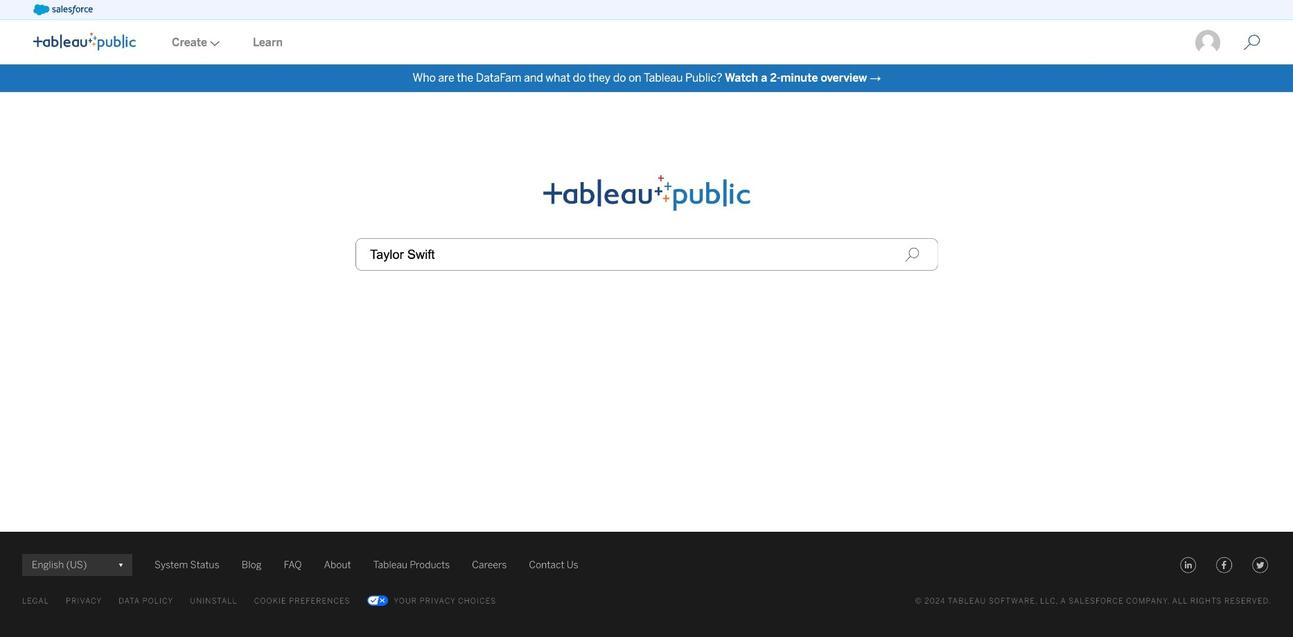 Task type: describe. For each thing, give the bounding box(es) containing it.
Search input field
[[356, 239, 938, 271]]

selected language element
[[32, 555, 123, 577]]

go to search image
[[1228, 34, 1278, 51]]

search image
[[905, 247, 920, 263]]

logo image
[[33, 32, 136, 50]]

salesforce logo image
[[33, 4, 93, 15]]

gary.orlando image
[[1195, 29, 1222, 56]]



Task type: vqa. For each thing, say whether or not it's contained in the screenshot.
Sort Descending icon
no



Task type: locate. For each thing, give the bounding box(es) containing it.
create image
[[207, 41, 220, 46]]



